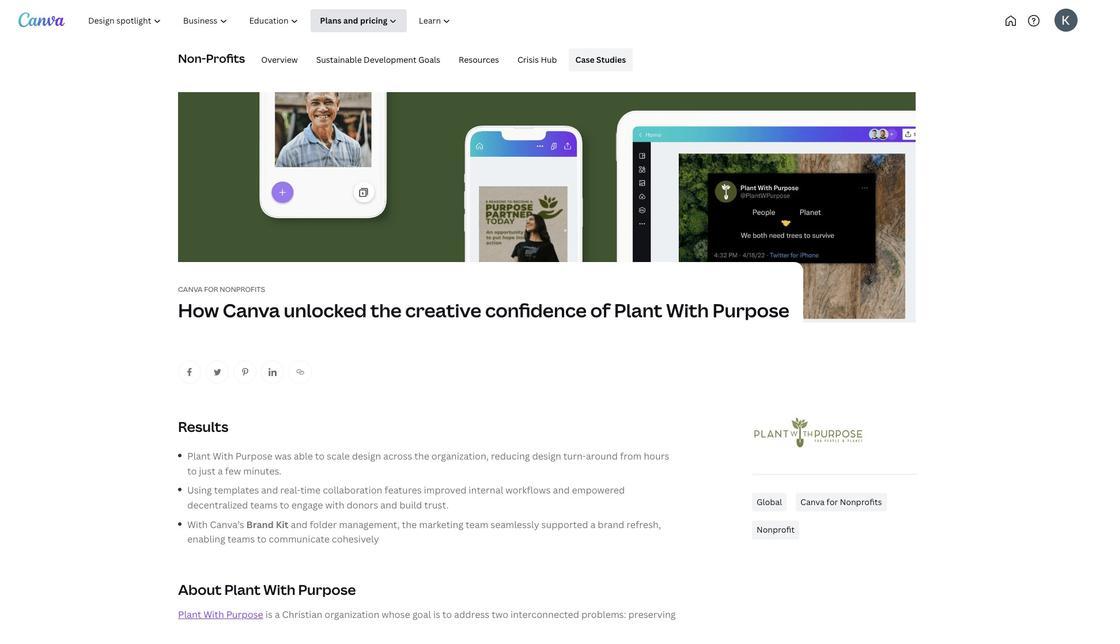 Task type: describe. For each thing, give the bounding box(es) containing it.
results
[[178, 417, 229, 436]]

management,
[[339, 518, 400, 531]]

profits
[[206, 51, 245, 66]]

across
[[383, 450, 412, 463]]

overview
[[261, 54, 298, 65]]

using
[[187, 484, 212, 497]]

reducing inside the is a christian organization whose goal is to address two interconnected problems: preserving the planet and reducing global poverty.
[[245, 623, 284, 626]]

resources link
[[452, 48, 506, 71]]

to left just on the left bottom of page
[[187, 465, 197, 478]]

of
[[590, 298, 611, 323]]

minutes.
[[243, 465, 282, 478]]

templates
[[214, 484, 259, 497]]

overview link
[[254, 48, 305, 71]]

and down minutes.
[[261, 484, 278, 497]]

plant inside canva for nonprofits how canva unlocked the creative confidence of plant with purpose
[[614, 298, 662, 323]]

a inside the is a christian organization whose goal is to address two interconnected problems: preserving the planet and reducing global poverty.
[[275, 609, 280, 621]]

sustainable development goals link
[[309, 48, 447, 71]]

features
[[385, 484, 422, 497]]

non-
[[178, 51, 206, 66]]

team
[[466, 518, 488, 531]]

donors
[[347, 499, 378, 512]]

communicate
[[269, 533, 330, 546]]

crisis hub link
[[511, 48, 564, 71]]

brand
[[598, 518, 624, 531]]

few
[[225, 465, 241, 478]]

nonprofit link
[[752, 521, 799, 540]]

turn-
[[564, 450, 586, 463]]

nonprofits for canva for nonprofits
[[840, 497, 882, 508]]

with inside canva for nonprofits how canva unlocked the creative confidence of plant with purpose
[[666, 298, 709, 323]]

menu bar containing overview
[[250, 48, 633, 71]]

folder
[[310, 518, 337, 531]]

how
[[178, 298, 219, 323]]

studies
[[596, 54, 626, 65]]

and inside and folder management, the marketing team seamlessly supported a brand refresh, enabling teams to communicate cohesively
[[291, 518, 308, 531]]

decentralized
[[187, 499, 248, 512]]

poverty.
[[316, 623, 352, 626]]

with canva's brand kit
[[187, 518, 289, 531]]

address
[[454, 609, 490, 621]]

plant with purpose was able to scale design across the organization, reducing design turn-around from hours to just a few minutes.
[[187, 450, 669, 478]]

goal
[[412, 609, 431, 621]]

canva for canva for nonprofits how canva unlocked the creative confidence of plant with purpose
[[178, 285, 203, 294]]

refresh,
[[627, 518, 661, 531]]

1 horizontal spatial canva
[[223, 298, 280, 323]]

top level navigation element
[[78, 9, 500, 32]]

a inside and folder management, the marketing team seamlessly supported a brand refresh, enabling teams to communicate cohesively
[[590, 518, 596, 531]]

and folder management, the marketing team seamlessly supported a brand refresh, enabling teams to communicate cohesively
[[187, 518, 661, 546]]

a inside plant with purpose was able to scale design across the organization, reducing design turn-around from hours to just a few minutes.
[[218, 465, 223, 478]]

about
[[178, 580, 222, 599]]

hours
[[644, 450, 669, 463]]

for for canva for nonprofits
[[827, 497, 838, 508]]

crisis
[[518, 54, 539, 65]]

organization,
[[432, 450, 489, 463]]

empowered
[[572, 484, 625, 497]]

kit
[[276, 518, 289, 531]]

to inside and folder management, the marketing team seamlessly supported a brand refresh, enabling teams to communicate cohesively
[[257, 533, 267, 546]]

the inside plant with purpose was able to scale design across the organization, reducing design turn-around from hours to just a few minutes.
[[414, 450, 429, 463]]

purpose inside plant with purpose was able to scale design across the organization, reducing design turn-around from hours to just a few minutes.
[[236, 450, 273, 463]]

plant inside plant with purpose was able to scale design across the organization, reducing design turn-around from hours to just a few minutes.
[[187, 450, 211, 463]]

sustainable development goals
[[316, 54, 440, 65]]

trust.
[[424, 499, 449, 512]]

workflows
[[506, 484, 551, 497]]

plant with purpose logo image
[[752, 417, 865, 451]]

enabling
[[187, 533, 225, 546]]

creative
[[405, 298, 481, 323]]

problems:
[[581, 609, 626, 621]]

able
[[294, 450, 313, 463]]

build
[[400, 499, 422, 512]]

teams inside using templates and real-time collaboration features improved internal workflows and empowered decentralized teams to engage with donors and build trust.
[[250, 499, 278, 512]]

internal
[[469, 484, 503, 497]]

just
[[199, 465, 215, 478]]

goals
[[418, 54, 440, 65]]

improved
[[424, 484, 467, 497]]

unlocked
[[284, 298, 367, 323]]

global link
[[752, 493, 787, 512]]

about plant with purpose
[[178, 580, 356, 599]]

and down features
[[380, 499, 397, 512]]

supported
[[541, 518, 588, 531]]



Task type: locate. For each thing, give the bounding box(es) containing it.
plant up plant with purpose
[[224, 580, 261, 599]]

from
[[620, 450, 642, 463]]

canva for canva for nonprofits
[[801, 497, 825, 508]]

global
[[286, 623, 314, 626]]

nonprofits inside canva for nonprofits how canva unlocked the creative confidence of plant with purpose
[[220, 285, 265, 294]]

0 horizontal spatial for
[[204, 285, 218, 294]]

1 horizontal spatial nonprofits
[[840, 497, 882, 508]]

a
[[218, 465, 223, 478], [590, 518, 596, 531], [275, 609, 280, 621]]

1 horizontal spatial design
[[532, 450, 561, 463]]

was
[[275, 450, 292, 463]]

two
[[492, 609, 508, 621]]

plant up planet
[[178, 609, 201, 621]]

1 horizontal spatial is
[[433, 609, 440, 621]]

0 vertical spatial teams
[[250, 499, 278, 512]]

hub
[[541, 54, 557, 65]]

the left planet
[[178, 623, 193, 626]]

is down about plant with purpose
[[266, 609, 273, 621]]

reducing down about plant with purpose
[[245, 623, 284, 626]]

plant right of
[[614, 298, 662, 323]]

teams inside and folder management, the marketing team seamlessly supported a brand refresh, enabling teams to communicate cohesively
[[228, 533, 255, 546]]

1 vertical spatial for
[[827, 497, 838, 508]]

case
[[576, 54, 595, 65]]

1 is from the left
[[266, 609, 273, 621]]

1 horizontal spatial a
[[275, 609, 280, 621]]

and inside the is a christian organization whose goal is to address two interconnected problems: preserving the planet and reducing global poverty.
[[226, 623, 243, 626]]

case studies
[[576, 54, 626, 65]]

to left address
[[442, 609, 452, 621]]

to right able
[[315, 450, 325, 463]]

canva
[[178, 285, 203, 294], [223, 298, 280, 323], [801, 497, 825, 508]]

resources
[[459, 54, 499, 65]]

and
[[261, 484, 278, 497], [553, 484, 570, 497], [380, 499, 397, 512], [291, 518, 308, 531], [226, 623, 243, 626]]

a left few
[[218, 465, 223, 478]]

seamlessly
[[491, 518, 539, 531]]

0 vertical spatial canva
[[178, 285, 203, 294]]

1 horizontal spatial reducing
[[491, 450, 530, 463]]

1 vertical spatial teams
[[228, 533, 255, 546]]

is a christian organization whose goal is to address two interconnected problems: preserving the planet and reducing global poverty.
[[178, 609, 676, 626]]

plant with purpose link
[[178, 609, 263, 621]]

1 vertical spatial reducing
[[245, 623, 284, 626]]

0 vertical spatial nonprofits
[[220, 285, 265, 294]]

0 vertical spatial a
[[218, 465, 223, 478]]

0 horizontal spatial reducing
[[245, 623, 284, 626]]

reducing up workflows
[[491, 450, 530, 463]]

collaboration
[[323, 484, 382, 497]]

and right workflows
[[553, 484, 570, 497]]

2 design from the left
[[532, 450, 561, 463]]

0 horizontal spatial nonprofits
[[220, 285, 265, 294]]

design
[[352, 450, 381, 463], [532, 450, 561, 463]]

0 horizontal spatial a
[[218, 465, 223, 478]]

canva for nonprofits
[[801, 497, 882, 508]]

for for canva for nonprofits how canva unlocked the creative confidence of plant with purpose
[[204, 285, 218, 294]]

0 vertical spatial reducing
[[491, 450, 530, 463]]

to down brand on the bottom
[[257, 533, 267, 546]]

sustainable
[[316, 54, 362, 65]]

to down 'real-' in the left bottom of the page
[[280, 499, 289, 512]]

purpose
[[713, 298, 789, 323], [236, 450, 273, 463], [298, 580, 356, 599], [226, 609, 263, 621]]

menu bar
[[250, 48, 633, 71]]

2 vertical spatial canva
[[801, 497, 825, 508]]

1 horizontal spatial for
[[827, 497, 838, 508]]

1 design from the left
[[352, 450, 381, 463]]

interconnected
[[511, 609, 579, 621]]

canva for nonprofits link
[[796, 493, 887, 512]]

the inside and folder management, the marketing team seamlessly supported a brand refresh, enabling teams to communicate cohesively
[[402, 518, 417, 531]]

reducing
[[491, 450, 530, 463], [245, 623, 284, 626]]

with inside plant with purpose was able to scale design across the organization, reducing design turn-around from hours to just a few minutes.
[[213, 450, 233, 463]]

the left creative
[[370, 298, 402, 323]]

0 horizontal spatial canva
[[178, 285, 203, 294]]

plant up just on the left bottom of page
[[187, 450, 211, 463]]

crisis hub
[[518, 54, 557, 65]]

scale
[[327, 450, 350, 463]]

with
[[325, 499, 344, 512]]

is right goal
[[433, 609, 440, 621]]

development
[[364, 54, 417, 65]]

the down build on the left bottom
[[402, 518, 417, 531]]

real-
[[280, 484, 301, 497]]

with
[[666, 298, 709, 323], [213, 450, 233, 463], [187, 518, 208, 531], [263, 580, 295, 599], [204, 609, 224, 621]]

1 vertical spatial nonprofits
[[840, 497, 882, 508]]

nonprofit
[[757, 525, 795, 536]]

canva right global on the right
[[801, 497, 825, 508]]

the inside canva for nonprofits how canva unlocked the creative confidence of plant with purpose
[[370, 298, 402, 323]]

whose
[[382, 609, 410, 621]]

case studies link
[[569, 48, 633, 71]]

to inside the is a christian organization whose goal is to address two interconnected problems: preserving the planet and reducing global poverty.
[[442, 609, 452, 621]]

organization
[[325, 609, 379, 621]]

the right across
[[414, 450, 429, 463]]

2 horizontal spatial canva
[[801, 497, 825, 508]]

time
[[301, 484, 321, 497]]

and down plant with purpose link
[[226, 623, 243, 626]]

cohesively
[[332, 533, 379, 546]]

2 is from the left
[[433, 609, 440, 621]]

is
[[266, 609, 273, 621], [433, 609, 440, 621]]

plant
[[614, 298, 662, 323], [187, 450, 211, 463], [224, 580, 261, 599], [178, 609, 201, 621]]

0 horizontal spatial design
[[352, 450, 381, 463]]

planet
[[195, 623, 224, 626]]

nonprofits for canva for nonprofits how canva unlocked the creative confidence of plant with purpose
[[220, 285, 265, 294]]

marketing
[[419, 518, 464, 531]]

for inside canva for nonprofits how canva unlocked the creative confidence of plant with purpose
[[204, 285, 218, 294]]

engage
[[292, 499, 323, 512]]

preserving
[[629, 609, 676, 621]]

nonprofits
[[220, 285, 265, 294], [840, 497, 882, 508]]

christian
[[282, 609, 322, 621]]

for
[[204, 285, 218, 294], [827, 497, 838, 508]]

teams
[[250, 499, 278, 512], [228, 533, 255, 546]]

the inside the is a christian organization whose goal is to address two interconnected problems: preserving the planet and reducing global poverty.
[[178, 623, 193, 626]]

plant with purpose
[[178, 609, 263, 621]]

to inside using templates and real-time collaboration features improved internal workflows and empowered decentralized teams to engage with donors and build trust.
[[280, 499, 289, 512]]

around
[[586, 450, 618, 463]]

1 vertical spatial a
[[590, 518, 596, 531]]

confidence
[[485, 298, 587, 323]]

using templates and real-time collaboration features improved internal workflows and empowered decentralized teams to engage with donors and build trust.
[[187, 484, 625, 512]]

teams down 'with canva's brand kit'
[[228, 533, 255, 546]]

purpose inside canva for nonprofits how canva unlocked the creative confidence of plant with purpose
[[713, 298, 789, 323]]

canva right how
[[223, 298, 280, 323]]

canva up how
[[178, 285, 203, 294]]

2 vertical spatial a
[[275, 609, 280, 621]]

canva for nonprofits how canva unlocked the creative confidence of plant with purpose
[[178, 285, 789, 323]]

a left brand
[[590, 518, 596, 531]]

reducing inside plant with purpose was able to scale design across the organization, reducing design turn-around from hours to just a few minutes.
[[491, 450, 530, 463]]

design left turn-
[[532, 450, 561, 463]]

the
[[370, 298, 402, 323], [414, 450, 429, 463], [402, 518, 417, 531], [178, 623, 193, 626]]

and up the communicate
[[291, 518, 308, 531]]

1 vertical spatial canva
[[223, 298, 280, 323]]

brand
[[246, 518, 274, 531]]

non-profits
[[178, 51, 245, 66]]

canva's
[[210, 518, 244, 531]]

2 horizontal spatial a
[[590, 518, 596, 531]]

design right scale
[[352, 450, 381, 463]]

0 vertical spatial for
[[204, 285, 218, 294]]

teams up brand on the bottom
[[250, 499, 278, 512]]

global
[[757, 497, 782, 508]]

0 horizontal spatial is
[[266, 609, 273, 621]]

a left christian
[[275, 609, 280, 621]]



Task type: vqa. For each thing, say whether or not it's contained in the screenshot.
Category button
no



